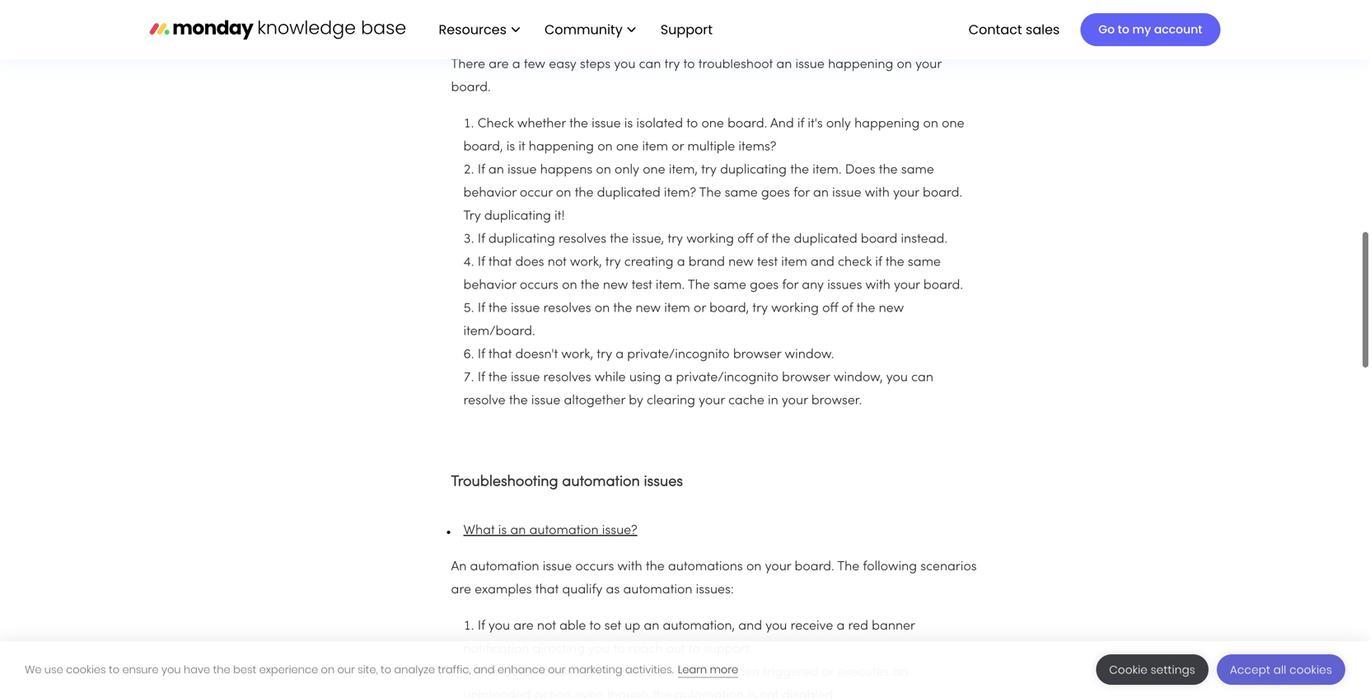 Task type: vqa. For each thing, say whether or not it's contained in the screenshot.
the are within the the If you are not able to set up an integration and you receive a red banner notification directing you to reach out to support.
no



Task type: locate. For each thing, give the bounding box(es) containing it.
resources link
[[431, 15, 528, 44]]

analyze
[[394, 662, 435, 677]]

board. down instead.
[[924, 279, 963, 292]]

issue
[[796, 59, 825, 71], [592, 118, 621, 130], [508, 164, 537, 176], [832, 187, 862, 199], [511, 302, 540, 315], [511, 372, 540, 384], [531, 395, 561, 407], [543, 561, 572, 573]]

1 horizontal spatial browser
[[782, 372, 830, 384]]

0 vertical spatial that
[[489, 256, 512, 269]]

1 horizontal spatial of
[[842, 302, 853, 315]]

test down if duplicating resolves the issue, try working off of the duplicated board instead.
[[757, 256, 778, 269]]

browser inside if the issue resolves while using a private/incognito browser window, you can resolve the issue altogether by clearing your cache in your browser.
[[782, 372, 830, 384]]

window,
[[834, 372, 883, 384]]

2 vertical spatial happening
[[529, 141, 594, 153]]

list
[[422, 0, 726, 59]]

or inside the automation fails to execute an action when triggered or executes an unintended action even though the automation is not disabled.
[[822, 666, 834, 679]]

that inside an automation issue occurs with the automations on your board. the following scenarios are examples that qualify as automation issues:
[[535, 584, 559, 596]]

steps
[[580, 59, 611, 71]]

0 horizontal spatial issues
[[644, 475, 683, 489]]

0 horizontal spatial and
[[474, 662, 495, 677]]

1 vertical spatial of
[[842, 302, 853, 315]]

1 horizontal spatial only
[[826, 118, 851, 130]]

automation down learn more link
[[675, 689, 744, 698]]

1 horizontal spatial board,
[[710, 302, 749, 315]]

in
[[768, 395, 779, 407]]

are right there
[[489, 59, 509, 71]]

a left the brand
[[677, 256, 685, 269]]

1 horizontal spatial or
[[694, 302, 706, 315]]

our down directing
[[548, 662, 566, 677]]

if for if the issue resolves on the new item or board, try working off of the new item/board.
[[478, 302, 485, 315]]

try inside if the issue resolves on the new item or board, try working off of the new item/board.
[[753, 302, 768, 315]]

2 vertical spatial with
[[618, 561, 643, 573]]

1 horizontal spatial action
[[686, 666, 723, 679]]

does
[[515, 256, 544, 269]]

0 vertical spatial with
[[865, 187, 890, 199]]

behavior
[[464, 187, 517, 199], [464, 279, 517, 292]]

1 vertical spatial what
[[464, 525, 495, 537]]

private/incognito up cache
[[676, 372, 779, 384]]

that
[[489, 256, 512, 269], [489, 349, 512, 361], [535, 584, 559, 596]]

0 vertical spatial action
[[686, 666, 723, 679]]

best
[[233, 662, 256, 677]]

happens
[[540, 164, 593, 176]]

the inside 'check whether the issue is isolated to one board. and if it's only happening on one board, is it happening on one item or multiple items?'
[[570, 118, 588, 130]]

if inside if that does not work, try creating a brand new test item and check if the same behavior occurs on the new test item. the same goes for any issues with your board.
[[875, 256, 882, 269]]

2 vertical spatial can
[[912, 372, 934, 384]]

occurs down does
[[520, 279, 559, 292]]

1 horizontal spatial are
[[489, 59, 509, 71]]

troubleshoot?
[[565, 22, 646, 35]]

1 vertical spatial not
[[537, 620, 556, 633]]

board.
[[451, 82, 491, 94], [728, 118, 767, 130], [923, 187, 963, 199], [924, 279, 963, 292], [795, 561, 835, 573]]

try up while
[[597, 349, 612, 361]]

2 vertical spatial are
[[514, 620, 534, 633]]

0 vertical spatial item.
[[813, 164, 842, 176]]

working down any
[[772, 302, 819, 315]]

behavior inside if that does not work, try creating a brand new test item and check if the same behavior occurs on the new test item. the same goes for any issues with your board.
[[464, 279, 517, 292]]

item inside if that does not work, try creating a brand new test item and check if the same behavior occurs on the new test item. the same goes for any issues with your board.
[[781, 256, 808, 269]]

an right troubleshoot
[[777, 59, 792, 71]]

2 vertical spatial or
[[822, 666, 834, 679]]

a inside if the issue resolves while using a private/incognito browser window, you can resolve the issue altogether by clearing your cache in your browser.
[[665, 372, 673, 384]]

0 vertical spatial are
[[489, 59, 509, 71]]

happening
[[828, 59, 894, 71], [855, 118, 920, 130], [529, 141, 594, 153]]

board. inside an automation issue occurs with the automations on your board. the following scenarios are examples that qualify as automation issues:
[[795, 561, 835, 573]]

what up there
[[464, 22, 495, 35]]

to down set at bottom
[[614, 643, 625, 656]]

same
[[901, 164, 934, 176], [725, 187, 758, 199], [908, 256, 941, 269], [714, 279, 747, 292]]

0 horizontal spatial or
[[672, 141, 684, 153]]

same down items? on the right top of the page
[[725, 187, 758, 199]]

duplicating
[[720, 164, 787, 176], [485, 210, 551, 223], [489, 233, 555, 246]]

if for if you are not able to set up an automation, and you receive a red banner notification directing you to reach out to support.
[[478, 620, 485, 633]]

automation down directing
[[503, 666, 573, 679]]

a inside if you are not able to set up an automation, and you receive a red banner notification directing you to reach out to support.
[[837, 620, 845, 633]]

1 vertical spatial can
[[639, 59, 661, 71]]

0 vertical spatial and
[[811, 256, 835, 269]]

0 vertical spatial for
[[794, 187, 810, 199]]

only inside 'check whether the issue is isolated to one board. and if it's only happening on one board, is it happening on one item or multiple items?'
[[826, 118, 851, 130]]

0 vertical spatial private/incognito
[[627, 349, 730, 361]]

to inside the automation fails to execute an action when triggered or executes an unintended action even though the automation is not disabled.
[[603, 666, 615, 679]]

item
[[642, 141, 668, 153], [781, 256, 808, 269], [664, 302, 690, 315]]

work, inside if that does not work, try creating a brand new test item and check if the same behavior occurs on the new test item. the same goes for any issues with your board.
[[570, 256, 602, 269]]

with up as
[[618, 561, 643, 573]]

dialog
[[0, 641, 1370, 698]]

cookies for use
[[66, 662, 106, 677]]

not inside if you are not able to set up an automation, and you receive a red banner notification directing you to reach out to support.
[[537, 620, 556, 633]]

brand
[[689, 256, 725, 269]]

if inside if an issue happens on only one item, try duplicating the item. does the same behavior occur on the duplicated item? the same goes for an issue with your board. try duplicating it!
[[478, 164, 485, 176]]

duplicating down the occur
[[485, 210, 551, 223]]

that left does
[[489, 256, 512, 269]]

are down the an
[[451, 584, 471, 596]]

for inside if that does not work, try creating a brand new test item and check if the same behavior occurs on the new test item. the same goes for any issues with your board.
[[782, 279, 799, 292]]

go
[[1099, 21, 1115, 37]]

cookies inside button
[[1290, 662, 1333, 677]]

goes inside if that does not work, try creating a brand new test item and check if the same behavior occurs on the new test item. the same goes for any issues with your board.
[[750, 279, 779, 292]]

1 vertical spatial private/incognito
[[676, 372, 779, 384]]

private/incognito inside if the issue resolves while using a private/incognito browser window, you can resolve the issue altogether by clearing your cache in your browser.
[[676, 372, 779, 384]]

not for does
[[548, 256, 567, 269]]

an right 'executes'
[[893, 666, 908, 679]]

is
[[624, 118, 633, 130], [507, 141, 515, 153], [498, 525, 507, 537], [748, 689, 756, 698]]

our left site, on the left bottom
[[337, 662, 355, 677]]

0 horizontal spatial of
[[757, 233, 768, 246]]

7 if from the top
[[478, 620, 485, 633]]

an down 'out'
[[667, 666, 683, 679]]

when
[[727, 666, 760, 679]]

1 vertical spatial browser
[[782, 372, 830, 384]]

cookies right all
[[1290, 662, 1333, 677]]

try down if that does not work, try creating a brand new test item and check if the same behavior occurs on the new test item. the same goes for any issues with your board.
[[753, 302, 768, 315]]

1 vertical spatial off
[[823, 302, 838, 315]]

2 vertical spatial not
[[760, 689, 779, 698]]

try left creating
[[606, 256, 621, 269]]

if inside if the issue resolves while using a private/incognito browser window, you can resolve the issue altogether by clearing your cache in your browser.
[[478, 372, 485, 384]]

the inside if an issue happens on only one item, try duplicating the item. does the same behavior occur on the duplicated item? the same goes for an issue with your board. try duplicating it!
[[699, 187, 721, 199]]

action left the even
[[535, 689, 572, 698]]

duplicating up does
[[489, 233, 555, 246]]

0 horizontal spatial occurs
[[520, 279, 559, 292]]

item/board.
[[464, 326, 535, 338]]

item inside if the issue resolves on the new item or board, try working off of the new item/board.
[[664, 302, 690, 315]]

duplicated up issue, on the left top
[[597, 187, 661, 199]]

resources
[[439, 20, 507, 39]]

accept all cookies
[[1230, 662, 1333, 677]]

red
[[848, 620, 869, 633]]

1 if from the top
[[478, 164, 485, 176]]

try
[[464, 210, 481, 223]]

1 vertical spatial goes
[[750, 279, 779, 292]]

0 vertical spatial occurs
[[520, 279, 559, 292]]

are
[[489, 59, 509, 71], [451, 584, 471, 596], [514, 620, 534, 633]]

duplicating down items? on the right top of the page
[[720, 164, 787, 176]]

1 vertical spatial duplicated
[[794, 233, 858, 246]]

to right fails
[[603, 666, 615, 679]]

support link
[[652, 15, 726, 44], [661, 20, 718, 39]]

resolves up doesn't
[[544, 302, 591, 315]]

resolves inside if the issue resolves while using a private/incognito browser window, you can resolve the issue altogether by clearing your cache in your browser.
[[544, 372, 591, 384]]

1 horizontal spatial working
[[772, 302, 819, 315]]

off inside if the issue resolves on the new item or board, try working off of the new item/board.
[[823, 302, 838, 315]]

0 horizontal spatial are
[[451, 584, 471, 596]]

0 horizontal spatial board,
[[464, 141, 503, 153]]

to
[[1118, 21, 1130, 37], [550, 22, 562, 35], [684, 59, 695, 71], [687, 118, 698, 130], [590, 620, 601, 633], [614, 643, 625, 656], [689, 643, 700, 656], [109, 662, 120, 677], [381, 662, 392, 677], [603, 666, 615, 679]]

to right do
[[550, 22, 562, 35]]

if that doesn't work, try a private/incognito browser window.
[[478, 349, 834, 361]]

if inside if you are not able to set up an automation, and you receive a red banner notification directing you to reach out to support.
[[478, 620, 485, 633]]

even
[[575, 689, 604, 698]]

item. left does
[[813, 164, 842, 176]]

a inside if that does not work, try creating a brand new test item and check if the same behavior occurs on the new test item. the same goes for any issues with your board.
[[677, 256, 685, 269]]

cookies
[[66, 662, 106, 677], [1290, 662, 1333, 677]]

enhance
[[498, 662, 545, 677]]

cookie
[[1110, 662, 1148, 677]]

not inside the automation fails to execute an action when triggered or executes an unintended action even though the automation is not disabled.
[[760, 689, 779, 698]]

board. inside 'check whether the issue is isolated to one board. and if it's only happening on one board, is it happening on one item or multiple items?'
[[728, 118, 767, 130]]

not inside if that does not work, try creating a brand new test item and check if the same behavior occurs on the new test item. the same goes for any issues with your board.
[[548, 256, 567, 269]]

to inside 'link'
[[1118, 21, 1130, 37]]

same right does
[[901, 164, 934, 176]]

the inside the automation fails to execute an action when triggered or executes an unintended action even though the automation is not disabled.
[[478, 666, 500, 679]]

2 vertical spatial that
[[535, 584, 559, 596]]

can left i
[[498, 22, 520, 35]]

item down the isolated
[[642, 141, 668, 153]]

1 vertical spatial item
[[781, 256, 808, 269]]

or inside if the issue resolves on the new item or board, try working off of the new item/board.
[[694, 302, 706, 315]]

to left set at bottom
[[590, 620, 601, 633]]

1 vertical spatial item.
[[656, 279, 685, 292]]

0 vertical spatial board,
[[464, 141, 503, 153]]

with down does
[[865, 187, 890, 199]]

examples
[[475, 584, 532, 596]]

try inside if an issue happens on only one item, try duplicating the item. does the same behavior occur on the duplicated item? the same goes for an issue with your board. try duplicating it!
[[701, 164, 717, 176]]

resolves for on
[[544, 302, 591, 315]]

if left it's
[[798, 118, 805, 130]]

a left red
[[837, 620, 845, 633]]

resolves down the it!
[[559, 233, 607, 246]]

1 what from the top
[[464, 22, 495, 35]]

0 horizontal spatial our
[[337, 662, 355, 677]]

automation
[[562, 475, 640, 489], [530, 525, 599, 537], [470, 561, 539, 573], [623, 584, 693, 596], [503, 666, 573, 679], [675, 689, 744, 698]]

occurs
[[520, 279, 559, 292], [575, 561, 614, 573]]

contact sales link
[[961, 15, 1068, 44]]

1 horizontal spatial off
[[823, 302, 838, 315]]

2 what from the top
[[464, 525, 495, 537]]

0 horizontal spatial only
[[615, 164, 640, 176]]

automation up up
[[623, 584, 693, 596]]

work,
[[570, 256, 602, 269], [562, 349, 593, 361]]

item up any
[[781, 256, 808, 269]]

1 horizontal spatial our
[[548, 662, 566, 677]]

0 vertical spatial duplicated
[[597, 187, 661, 199]]

learn more link
[[678, 662, 739, 678]]

fails
[[576, 666, 600, 679]]

that down item/board.
[[489, 349, 512, 361]]

resolves up altogether
[[544, 372, 591, 384]]

0 vertical spatial can
[[498, 22, 520, 35]]

0 horizontal spatial action
[[535, 689, 572, 698]]

can right window,
[[912, 372, 934, 384]]

one inside if an issue happens on only one item, try duplicating the item. does the same behavior occur on the duplicated item? the same goes for an issue with your board. try duplicating it!
[[643, 164, 666, 176]]

what can i do to troubleshoot?
[[464, 22, 646, 35]]

0 horizontal spatial working
[[687, 233, 734, 246]]

1 behavior from the top
[[464, 187, 517, 199]]

board. up "receive"
[[795, 561, 835, 573]]

cookies right use
[[66, 662, 106, 677]]

that left qualify
[[535, 584, 559, 596]]

if for if that doesn't work, try a private/incognito browser window.
[[478, 349, 485, 361]]

0 horizontal spatial duplicated
[[597, 187, 661, 199]]

can
[[498, 22, 520, 35], [639, 59, 661, 71], [912, 372, 934, 384]]

not
[[548, 256, 567, 269], [537, 620, 556, 633], [760, 689, 779, 698]]

issue inside 'check whether the issue is isolated to one board. and if it's only happening on one board, is it happening on one item or multiple items?'
[[592, 118, 621, 130]]

can down support on the top of page
[[639, 59, 661, 71]]

set
[[605, 620, 621, 633]]

for down it's
[[794, 187, 810, 199]]

4 if from the top
[[478, 302, 485, 315]]

6 if from the top
[[478, 372, 485, 384]]

0 vertical spatial issues
[[828, 279, 862, 292]]

test down creating
[[632, 279, 652, 292]]

though
[[607, 689, 649, 698]]

0 vertical spatial off
[[738, 233, 753, 246]]

1 horizontal spatial can
[[639, 59, 661, 71]]

1 vertical spatial resolves
[[544, 302, 591, 315]]

not right does
[[548, 256, 567, 269]]

1 vertical spatial behavior
[[464, 279, 517, 292]]

accept all cookies button
[[1217, 654, 1346, 685]]

2 cookies from the left
[[1290, 662, 1333, 677]]

0 vertical spatial item
[[642, 141, 668, 153]]

2 horizontal spatial are
[[514, 620, 534, 633]]

instead.
[[901, 233, 948, 246]]

duplicated
[[597, 187, 661, 199], [794, 233, 858, 246]]

and up support.
[[739, 620, 762, 633]]

1 horizontal spatial item.
[[813, 164, 842, 176]]

1 vertical spatial are
[[451, 584, 471, 596]]

a left few
[[512, 59, 520, 71]]

issues inside if that does not work, try creating a brand new test item and check if the same behavior occurs on the new test item. the same goes for any issues with your board.
[[828, 279, 862, 292]]

2 horizontal spatial can
[[912, 372, 934, 384]]

behavior down does
[[464, 279, 517, 292]]

triggered
[[763, 666, 819, 679]]

off down any
[[823, 302, 838, 315]]

2 if from the top
[[478, 233, 485, 246]]

or up item,
[[672, 141, 684, 153]]

5 if from the top
[[478, 349, 485, 361]]

for inside if an issue happens on only one item, try duplicating the item. does the same behavior occur on the duplicated item? the same goes for an issue with your board. try duplicating it!
[[794, 187, 810, 199]]

does
[[845, 164, 876, 176]]

your inside if an issue happens on only one item, try duplicating the item. does the same behavior occur on the duplicated item? the same goes for an issue with your board. try duplicating it!
[[893, 187, 920, 199]]

one
[[702, 118, 724, 130], [942, 118, 965, 130], [616, 141, 639, 153], [643, 164, 666, 176]]

work, right doesn't
[[562, 349, 593, 361]]

if inside if that does not work, try creating a brand new test item and check if the same behavior occurs on the new test item. the same goes for any issues with your board.
[[478, 256, 485, 269]]

do
[[531, 22, 547, 35]]

1 vertical spatial happening
[[855, 118, 920, 130]]

new
[[729, 256, 754, 269], [603, 279, 628, 292], [636, 302, 661, 315], [879, 302, 904, 315]]

an inside if you are not able to set up an automation, and you receive a red banner notification directing you to reach out to support.
[[644, 620, 660, 633]]

behavior inside if an issue happens on only one item, try duplicating the item. does the same behavior occur on the duplicated item? the same goes for an issue with your board. try duplicating it!
[[464, 187, 517, 199]]

scenarios
[[921, 561, 977, 573]]

browser down window.
[[782, 372, 830, 384]]

check whether the issue is isolated to one board. and if it's only happening on one board, is it happening on one item or multiple items?
[[464, 118, 965, 153]]

2 horizontal spatial and
[[811, 256, 835, 269]]

issues down check
[[828, 279, 862, 292]]

qualify
[[562, 584, 603, 596]]

automation up examples
[[470, 561, 539, 573]]

what for what is an automation issue?
[[464, 525, 495, 537]]

issues down clearing
[[644, 475, 683, 489]]

to inside there are a few easy steps you can try to troubleshoot an issue happening on your board.
[[684, 59, 695, 71]]

0 horizontal spatial cookies
[[66, 662, 106, 677]]

if inside if the issue resolves on the new item or board, try working off of the new item/board.
[[478, 302, 485, 315]]

to up multiple
[[687, 118, 698, 130]]

resolves inside if the issue resolves on the new item or board, try working off of the new item/board.
[[544, 302, 591, 315]]

cookies for all
[[1290, 662, 1333, 677]]

contact sales
[[969, 20, 1060, 39]]

a up clearing
[[665, 372, 673, 384]]

0 vertical spatial happening
[[828, 59, 894, 71]]

1 vertical spatial occurs
[[575, 561, 614, 573]]

goes down items? on the right top of the page
[[761, 187, 790, 199]]

0 vertical spatial browser
[[733, 349, 782, 361]]

0 horizontal spatial item.
[[656, 279, 685, 292]]

that inside if that does not work, try creating a brand new test item and check if the same behavior occurs on the new test item. the same goes for any issues with your board.
[[489, 256, 512, 269]]

to right site, on the left bottom
[[381, 662, 392, 677]]

1 vertical spatial if
[[875, 256, 882, 269]]

1 horizontal spatial issues
[[828, 279, 862, 292]]

or down if that does not work, try creating a brand new test item and check if the same behavior occurs on the new test item. the same goes for any issues with your board.
[[694, 302, 706, 315]]

a
[[512, 59, 520, 71], [677, 256, 685, 269], [616, 349, 624, 361], [665, 372, 673, 384], [837, 620, 845, 633]]

browser up cache
[[733, 349, 782, 361]]

goes left any
[[750, 279, 779, 292]]

2 horizontal spatial or
[[822, 666, 834, 679]]

board, down check
[[464, 141, 503, 153]]

your
[[916, 59, 942, 71], [893, 187, 920, 199], [894, 279, 920, 292], [699, 395, 725, 407], [782, 395, 808, 407], [765, 561, 791, 573]]

1 vertical spatial only
[[615, 164, 640, 176]]

item. inside if an issue happens on only one item, try duplicating the item. does the same behavior occur on the duplicated item? the same goes for an issue with your board. try duplicating it!
[[813, 164, 842, 176]]

0 vertical spatial only
[[826, 118, 851, 130]]

try down multiple
[[701, 164, 717, 176]]

0 vertical spatial not
[[548, 256, 567, 269]]

if an issue happens on only one item, try duplicating the item. does the same behavior occur on the duplicated item? the same goes for an issue with your board. try duplicating it!
[[464, 164, 963, 223]]

issues:
[[696, 584, 734, 596]]

are inside if you are not able to set up an automation, and you receive a red banner notification directing you to reach out to support.
[[514, 620, 534, 633]]

on inside if the issue resolves on the new item or board, try working off of the new item/board.
[[595, 302, 610, 315]]

board. inside there are a few easy steps you can try to troubleshoot an issue happening on your board.
[[451, 82, 491, 94]]

work, right does
[[570, 256, 602, 269]]

on
[[897, 59, 912, 71], [923, 118, 939, 130], [598, 141, 613, 153], [596, 164, 611, 176], [556, 187, 571, 199], [562, 279, 577, 292], [595, 302, 610, 315], [747, 561, 762, 573], [321, 662, 335, 677]]

1 horizontal spatial and
[[739, 620, 762, 633]]

what
[[464, 22, 495, 35], [464, 525, 495, 537]]

or
[[672, 141, 684, 153], [694, 302, 706, 315], [822, 666, 834, 679]]

1 vertical spatial board,
[[710, 302, 749, 315]]

0 vertical spatial work,
[[570, 256, 602, 269]]

1 horizontal spatial occurs
[[575, 561, 614, 573]]

action down support.
[[686, 666, 723, 679]]

0 vertical spatial if
[[798, 118, 805, 130]]

item down if that does not work, try creating a brand new test item and check if the same behavior occurs on the new test item. the same goes for any issues with your board.
[[664, 302, 690, 315]]

board. up instead.
[[923, 187, 963, 199]]

you right steps
[[614, 59, 636, 71]]

1 horizontal spatial cookies
[[1290, 662, 1333, 677]]

to down support on the top of page
[[684, 59, 695, 71]]

2 behavior from the top
[[464, 279, 517, 292]]

0 vertical spatial or
[[672, 141, 684, 153]]

2 vertical spatial item
[[664, 302, 690, 315]]

try right issue, on the left top
[[668, 233, 683, 246]]

duplicated up check
[[794, 233, 858, 246]]

working up the brand
[[687, 233, 734, 246]]

notification
[[464, 643, 529, 656]]

while
[[595, 372, 626, 384]]

1 vertical spatial that
[[489, 349, 512, 361]]

0 horizontal spatial browser
[[733, 349, 782, 361]]

0 vertical spatial test
[[757, 256, 778, 269]]

i
[[524, 22, 527, 35]]

of up if that does not work, try creating a brand new test item and check if the same behavior occurs on the new test item. the same goes for any issues with your board.
[[757, 233, 768, 246]]

board
[[861, 233, 898, 246]]

if for if that does not work, try creating a brand new test item and check if the same behavior occurs on the new test item. the same goes for any issues with your board.
[[478, 256, 485, 269]]

marketing
[[568, 662, 623, 677]]

altogether
[[564, 395, 626, 407]]

happening for only
[[855, 118, 920, 130]]

1 horizontal spatial if
[[875, 256, 882, 269]]

and inside if that does not work, try creating a brand new test item and check if the same behavior occurs on the new test item. the same goes for any issues with your board.
[[811, 256, 835, 269]]

happening inside there are a few easy steps you can try to troubleshoot an issue happening on your board.
[[828, 59, 894, 71]]

the up unintended
[[478, 666, 500, 679]]

board. down there
[[451, 82, 491, 94]]

3 if from the top
[[478, 256, 485, 269]]

are up notification
[[514, 620, 534, 633]]

or inside 'check whether the issue is isolated to one board. and if it's only happening on one board, is it happening on one item or multiple items?'
[[672, 141, 684, 153]]

1 cookies from the left
[[66, 662, 106, 677]]

1 vertical spatial or
[[694, 302, 706, 315]]

it's
[[808, 118, 823, 130]]

your inside if that does not work, try creating a brand new test item and check if the same behavior occurs on the new test item. the same goes for any issues with your board.
[[894, 279, 920, 292]]

0 horizontal spatial if
[[798, 118, 805, 130]]

board. up items? on the right top of the page
[[728, 118, 767, 130]]

to right go
[[1118, 21, 1130, 37]]

0 vertical spatial what
[[464, 22, 495, 35]]

off up if that does not work, try creating a brand new test item and check if the same behavior occurs on the new test item. the same goes for any issues with your board.
[[738, 233, 753, 246]]

resolves
[[559, 233, 607, 246], [544, 302, 591, 315], [544, 372, 591, 384]]

if for if duplicating resolves the issue, try working off of the duplicated board instead.
[[478, 233, 485, 246]]

directing
[[533, 643, 585, 656]]

an inside there are a few easy steps you can try to troubleshoot an issue happening on your board.
[[777, 59, 792, 71]]

go to my account link
[[1081, 13, 1221, 46]]

an
[[777, 59, 792, 71], [489, 164, 504, 176], [813, 187, 829, 199], [510, 525, 526, 537], [644, 620, 660, 633], [667, 666, 683, 679], [893, 666, 908, 679]]

issue,
[[632, 233, 664, 246]]

and up any
[[811, 256, 835, 269]]



Task type: describe. For each thing, give the bounding box(es) containing it.
go to my account
[[1099, 21, 1203, 37]]

it!
[[555, 210, 565, 223]]

an down troubleshooting
[[510, 525, 526, 537]]

able
[[560, 620, 586, 633]]

what is an automation issue?
[[464, 525, 638, 537]]

automation,
[[663, 620, 735, 633]]

working inside if the issue resolves on the new item or board, try working off of the new item/board.
[[772, 302, 819, 315]]

you up marketing
[[589, 643, 610, 656]]

reach
[[629, 643, 663, 656]]

to left ensure
[[109, 662, 120, 677]]

using
[[629, 372, 661, 384]]

the inside an automation issue occurs with the automations on your board. the following scenarios are examples that qualify as automation issues:
[[838, 561, 860, 573]]

item inside 'check whether the issue is isolated to one board. and if it's only happening on one board, is it happening on one item or multiple items?'
[[642, 141, 668, 153]]

that for doesn't
[[489, 349, 512, 361]]

happening for issue
[[828, 59, 894, 71]]

1 vertical spatial test
[[632, 279, 652, 292]]

if for if the issue resolves while using a private/incognito browser window, you can resolve the issue altogether by clearing your cache in your browser.
[[478, 372, 485, 384]]

same down instead.
[[908, 256, 941, 269]]

issue?
[[602, 525, 638, 537]]

executes
[[838, 666, 889, 679]]

ensure
[[122, 662, 159, 677]]

we
[[25, 662, 42, 677]]

traffic,
[[438, 662, 471, 677]]

issue inside an automation issue occurs with the automations on your board. the following scenarios are examples that qualify as automation issues:
[[543, 561, 572, 573]]

creating
[[624, 256, 674, 269]]

the automation fails to execute an action when triggered or executes an unintended action even though the automation is not disabled.
[[464, 666, 908, 698]]

window.
[[785, 349, 834, 361]]

cookie settings button
[[1096, 654, 1209, 685]]

isolated
[[637, 118, 683, 130]]

execute
[[618, 666, 664, 679]]

occurs inside if that does not work, try creating a brand new test item and check if the same behavior occurs on the new test item. the same goes for any issues with your board.
[[520, 279, 559, 292]]

a up while
[[616, 349, 624, 361]]

an
[[451, 561, 467, 573]]

you inside if the issue resolves while using a private/incognito browser window, you can resolve the issue altogether by clearing your cache in your browser.
[[887, 372, 908, 384]]

the inside if that does not work, try creating a brand new test item and check if the same behavior occurs on the new test item. the same goes for any issues with your board.
[[688, 279, 710, 292]]

automations
[[668, 561, 743, 573]]

with inside an automation issue occurs with the automations on your board. the following scenarios are examples that qualify as automation issues:
[[618, 561, 643, 573]]

is left it
[[507, 141, 515, 153]]

on inside dialog
[[321, 662, 335, 677]]

check
[[478, 118, 514, 130]]

there
[[451, 59, 485, 71]]

and
[[771, 118, 794, 130]]

up
[[625, 620, 641, 633]]

if you are not able to set up an automation, and you receive a red banner notification directing you to reach out to support.
[[464, 620, 915, 656]]

main element
[[422, 0, 1221, 59]]

and inside if you are not able to set up an automation, and you receive a red banner notification directing you to reach out to support.
[[739, 620, 762, 633]]

board, inside if the issue resolves on the new item or board, try working off of the new item/board.
[[710, 302, 749, 315]]

receive
[[791, 620, 833, 633]]

multiple
[[688, 141, 735, 153]]

can inside there are a few easy steps you can try to troubleshoot an issue happening on your board.
[[639, 59, 661, 71]]

1 our from the left
[[337, 662, 355, 677]]

0 horizontal spatial can
[[498, 22, 520, 35]]

all
[[1274, 662, 1287, 677]]

experience
[[259, 662, 318, 677]]

the inside an automation issue occurs with the automations on your board. the following scenarios are examples that qualify as automation issues:
[[646, 561, 665, 573]]

your inside there are a few easy steps you can try to troubleshoot an issue happening on your board.
[[916, 59, 942, 71]]

1 vertical spatial issues
[[644, 475, 683, 489]]

is left the isolated
[[624, 118, 633, 130]]

can inside if the issue resolves while using a private/incognito browser window, you can resolve the issue altogether by clearing your cache in your browser.
[[912, 372, 934, 384]]

following
[[863, 561, 917, 573]]

troubleshooting automation issues
[[451, 475, 683, 489]]

support.
[[704, 643, 752, 656]]

try inside if that does not work, try creating a brand new test item and check if the same behavior occurs on the new test item. the same goes for any issues with your board.
[[606, 256, 621, 269]]

sales
[[1026, 20, 1060, 39]]

it
[[519, 141, 525, 153]]

your inside an automation issue occurs with the automations on your board. the following scenarios are examples that qualify as automation issues:
[[765, 561, 791, 573]]

have
[[184, 662, 210, 677]]

easy
[[549, 59, 577, 71]]

use
[[44, 662, 63, 677]]

you left the have on the bottom left
[[161, 662, 181, 677]]

occurs inside an automation issue occurs with the automations on your board. the following scenarios are examples that qualify as automation issues:
[[575, 561, 614, 573]]

on inside if that does not work, try creating a brand new test item and check if the same behavior occurs on the new test item. the same goes for any issues with your board.
[[562, 279, 577, 292]]

board, inside 'check whether the issue is isolated to one board. and if it's only happening on one board, is it happening on one item or multiple items?'
[[464, 141, 503, 153]]

are inside an automation issue occurs with the automations on your board. the following scenarios are examples that qualify as automation issues:
[[451, 584, 471, 596]]

contact
[[969, 20, 1023, 39]]

item,
[[669, 164, 698, 176]]

clearing
[[647, 395, 696, 407]]

0 vertical spatial working
[[687, 233, 734, 246]]

you left "receive"
[[766, 620, 787, 633]]

if inside 'check whether the issue is isolated to one board. and if it's only happening on one board, is it happening on one item or multiple items?'
[[798, 118, 805, 130]]

a inside there are a few easy steps you can try to troubleshoot an issue happening on your board.
[[512, 59, 520, 71]]

disabled.
[[782, 689, 837, 698]]

you up notification
[[489, 620, 510, 633]]

the inside the automation fails to execute an action when triggered or executes an unintended action even though the automation is not disabled.
[[653, 689, 672, 698]]

occur
[[520, 187, 553, 199]]

accept
[[1230, 662, 1271, 677]]

settings
[[1151, 662, 1196, 677]]

board. inside if an issue happens on only one item, try duplicating the item. does the same behavior occur on the duplicated item? the same goes for an issue with your board. try duplicating it!
[[923, 187, 963, 199]]

is inside the automation fails to execute an action when triggered or executes an unintended action even though the automation is not disabled.
[[748, 689, 756, 698]]

there are a few easy steps you can try to troubleshoot an issue happening on your board.
[[451, 59, 942, 94]]

by
[[629, 395, 644, 407]]

site,
[[358, 662, 378, 677]]

troubleshoot
[[699, 59, 773, 71]]

learn
[[678, 662, 707, 677]]

dialog containing cookie settings
[[0, 641, 1370, 698]]

troubleshooting
[[451, 475, 558, 489]]

issue inside there are a few easy steps you can try to troubleshoot an issue happening on your board.
[[796, 59, 825, 71]]

browser.
[[812, 395, 862, 407]]

same down the brand
[[714, 279, 747, 292]]

items?
[[739, 141, 777, 153]]

to inside 'check whether the issue is isolated to one board. and if it's only happening on one board, is it happening on one item or multiple items?'
[[687, 118, 698, 130]]

my
[[1133, 21, 1151, 37]]

resolve
[[464, 395, 506, 407]]

you inside there are a few easy steps you can try to troubleshoot an issue happening on your board.
[[614, 59, 636, 71]]

issue inside if the issue resolves on the new item or board, try working off of the new item/board.
[[511, 302, 540, 315]]

an down it's
[[813, 187, 829, 199]]

we use cookies to ensure you have the best experience on our site, to analyze traffic, and enhance our marketing activities. learn more
[[25, 662, 739, 677]]

resolves for while
[[544, 372, 591, 384]]

cache
[[729, 395, 765, 407]]

1 vertical spatial duplicating
[[485, 210, 551, 223]]

if duplicating resolves the issue, try working off of the duplicated board instead.
[[478, 233, 951, 246]]

with inside if an issue happens on only one item, try duplicating the item. does the same behavior occur on the duplicated item? the same goes for an issue with your board. try duplicating it!
[[865, 187, 890, 199]]

2 our from the left
[[548, 662, 566, 677]]

to right 'out'
[[689, 643, 700, 656]]

an automation issue occurs with the automations on your board. the following scenarios are examples that qualify as automation issues:
[[451, 561, 977, 596]]

out
[[666, 643, 685, 656]]

board. inside if that does not work, try creating a brand new test item and check if the same behavior occurs on the new test item. the same goes for any issues with your board.
[[924, 279, 963, 292]]

0 vertical spatial duplicating
[[720, 164, 787, 176]]

0 vertical spatial resolves
[[559, 233, 607, 246]]

2 vertical spatial and
[[474, 662, 495, 677]]

automation down troubleshooting automation issues
[[530, 525, 599, 537]]

on inside there are a few easy steps you can try to troubleshoot an issue happening on your board.
[[897, 59, 912, 71]]

if for if an issue happens on only one item, try duplicating the item. does the same behavior occur on the duplicated item? the same goes for an issue with your board. try duplicating it!
[[478, 164, 485, 176]]

item. inside if that does not work, try creating a brand new test item and check if the same behavior occurs on the new test item. the same goes for any issues with your board.
[[656, 279, 685, 292]]

monday.com logo image
[[150, 12, 406, 47]]

of inside if the issue resolves on the new item or board, try working off of the new item/board.
[[842, 302, 853, 315]]

2 vertical spatial duplicating
[[489, 233, 555, 246]]

try inside there are a few easy steps you can try to troubleshoot an issue happening on your board.
[[665, 59, 680, 71]]

if the issue resolves on the new item or board, try working off of the new item/board.
[[464, 302, 904, 338]]

item?
[[664, 187, 696, 199]]

an down check
[[489, 164, 504, 176]]

activities.
[[625, 662, 674, 677]]

duplicated inside if an issue happens on only one item, try duplicating the item. does the same behavior occur on the duplicated item? the same goes for an issue with your board. try duplicating it!
[[597, 187, 661, 199]]

cookie settings
[[1110, 662, 1196, 677]]

1 vertical spatial work,
[[562, 349, 593, 361]]

with inside if that does not work, try creating a brand new test item and check if the same behavior occurs on the new test item. the same goes for any issues with your board.
[[866, 279, 891, 292]]

what for what can i do to troubleshoot?
[[464, 22, 495, 35]]

more
[[710, 662, 739, 677]]

few
[[524, 59, 546, 71]]

community
[[545, 20, 623, 39]]

that for does
[[489, 256, 512, 269]]

only inside if an issue happens on only one item, try duplicating the item. does the same behavior occur on the duplicated item? the same goes for an issue with your board. try duplicating it!
[[615, 164, 640, 176]]

0 vertical spatial of
[[757, 233, 768, 246]]

is down troubleshooting
[[498, 525, 507, 537]]

1 horizontal spatial test
[[757, 256, 778, 269]]

whether
[[517, 118, 566, 130]]

unintended
[[464, 689, 531, 698]]

list containing resources
[[422, 0, 726, 59]]

goes inside if an issue happens on only one item, try duplicating the item. does the same behavior occur on the duplicated item? the same goes for an issue with your board. try duplicating it!
[[761, 187, 790, 199]]

check
[[838, 256, 872, 269]]

on inside an automation issue occurs with the automations on your board. the following scenarios are examples that qualify as automation issues:
[[747, 561, 762, 573]]

are inside there are a few easy steps you can try to troubleshoot an issue happening on your board.
[[489, 59, 509, 71]]

automation up issue?
[[562, 475, 640, 489]]

not for are
[[537, 620, 556, 633]]

doesn't
[[515, 349, 558, 361]]



